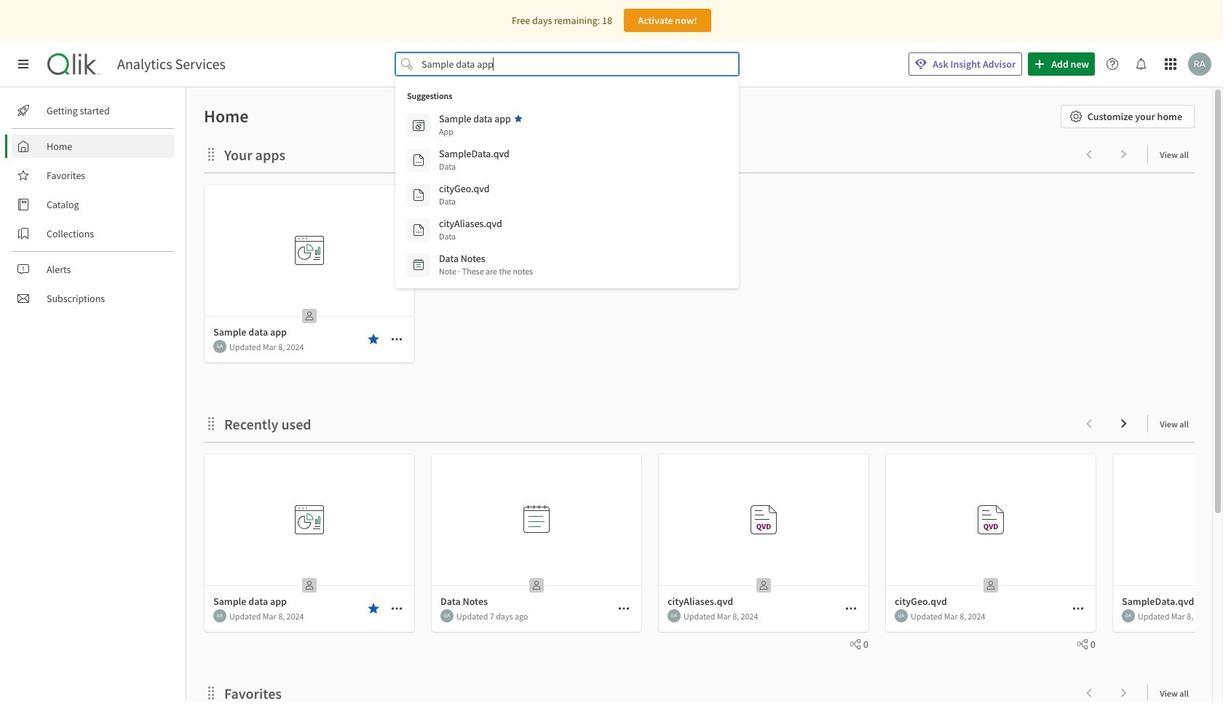 Task type: locate. For each thing, give the bounding box(es) containing it.
remove from favorites image
[[368, 333, 379, 345], [368, 603, 379, 615]]

Search for content text field
[[419, 52, 716, 76]]

ruby anderson image
[[1188, 52, 1212, 76], [213, 609, 226, 623], [668, 609, 681, 623], [1122, 609, 1135, 623]]

0 horizontal spatial ruby anderson image
[[213, 340, 226, 353]]

more actions image
[[391, 333, 403, 345], [391, 603, 403, 615], [618, 603, 630, 615], [845, 603, 857, 615]]

citygeo.qvd element
[[439, 182, 490, 195]]

ruby anderson element
[[213, 340, 226, 353], [213, 609, 226, 623], [441, 609, 454, 623], [668, 609, 681, 623], [895, 609, 908, 623], [1122, 609, 1135, 623]]

0 vertical spatial remove from favorites image
[[368, 333, 379, 345]]

move collection image
[[204, 147, 218, 161], [204, 416, 218, 431]]

main content
[[181, 87, 1223, 701]]

cityaliases.qvd element
[[439, 217, 502, 230]]

2 horizontal spatial ruby anderson image
[[895, 609, 908, 623]]

1 horizontal spatial ruby anderson image
[[441, 609, 454, 623]]

analytics services element
[[117, 55, 226, 73]]

1 vertical spatial remove from favorites image
[[368, 603, 379, 615]]

2 remove from favorites image from the top
[[368, 603, 379, 615]]

ruby anderson image
[[213, 340, 226, 353], [441, 609, 454, 623], [895, 609, 908, 623]]

data notes element
[[439, 252, 485, 265]]

0 vertical spatial move collection image
[[204, 147, 218, 161]]



Task type: vqa. For each thing, say whether or not it's contained in the screenshot.
main content
yes



Task type: describe. For each thing, give the bounding box(es) containing it.
close sidebar menu image
[[17, 58, 29, 70]]

navigation pane element
[[0, 93, 186, 316]]

1 vertical spatial move collection image
[[204, 416, 218, 431]]

sample data app element
[[439, 112, 511, 125]]

sampledata.qvd element
[[439, 147, 510, 160]]

these are the notes element
[[439, 265, 533, 278]]

more actions image
[[1073, 603, 1084, 615]]

move collection image
[[204, 686, 218, 700]]

1 remove from favorites image from the top
[[368, 333, 379, 345]]



